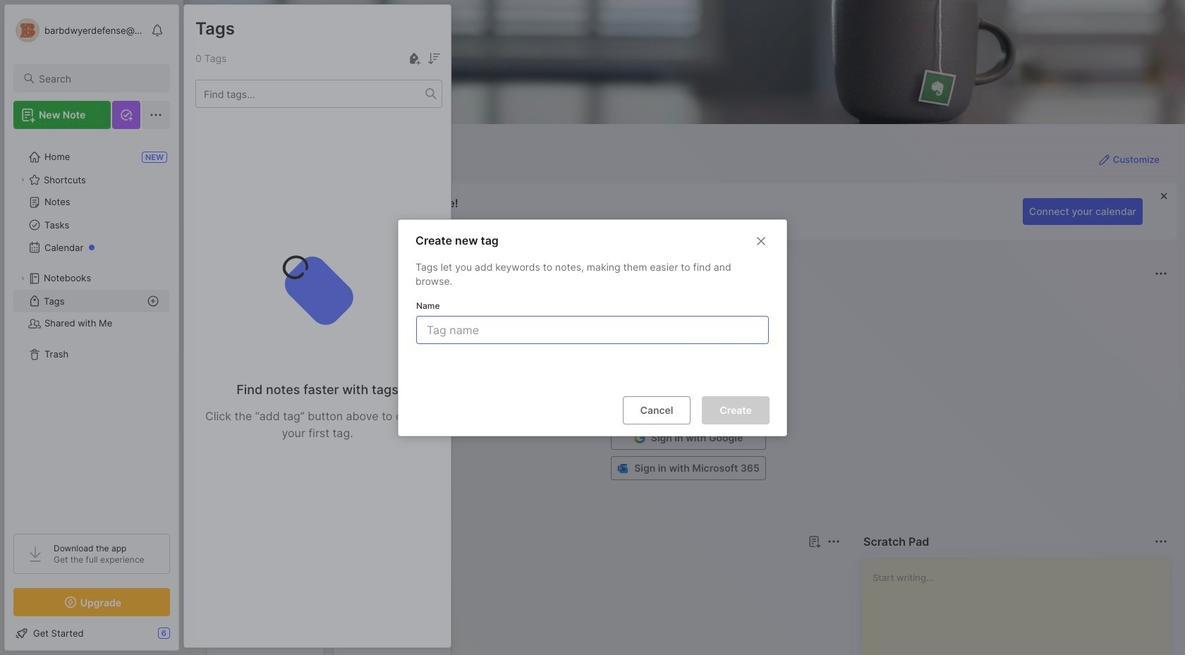 Task type: describe. For each thing, give the bounding box(es) containing it.
expand notebooks image
[[18, 274, 27, 283]]

create new tag image
[[406, 50, 423, 67]]

Search text field
[[39, 72, 157, 85]]

Tag name text field
[[425, 316, 763, 343]]



Task type: vqa. For each thing, say whether or not it's contained in the screenshot.
Choose default view option for Images field
no



Task type: locate. For each thing, give the bounding box(es) containing it.
tab
[[209, 559, 250, 576]]

tree
[[5, 138, 179, 521]]

close image
[[753, 232, 770, 249]]

Start writing… text field
[[873, 560, 1170, 656]]

row group
[[206, 584, 460, 656]]

tree inside main element
[[5, 138, 179, 521]]

none search field inside main element
[[39, 70, 157, 87]]

None search field
[[39, 70, 157, 87]]

main element
[[0, 0, 183, 656]]

Find tags… text field
[[196, 84, 425, 103]]



